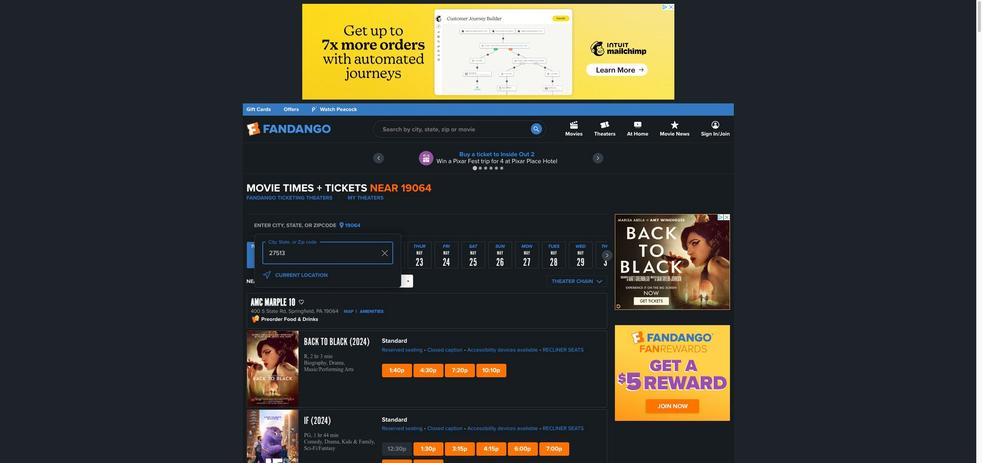 Task type: vqa. For each thing, say whether or not it's contained in the screenshot.
 password field
no



Task type: locate. For each thing, give the bounding box(es) containing it.
None search field
[[373, 120, 546, 138]]

2 vertical spatial advertisement element
[[615, 326, 730, 422]]

0 vertical spatial select a movie time to buy standard showtimes element
[[382, 337, 586, 346]]

1 vertical spatial select a movie time to buy standard showtimes element
[[382, 416, 599, 425]]

base location finder image
[[262, 271, 271, 280]]

select a movie time to buy standard showtimes element
[[382, 337, 586, 346], [382, 416, 599, 425]]

1 vertical spatial advertisement element
[[615, 214, 730, 310]]

2 select a movie time to buy standard showtimes element from the top
[[382, 416, 599, 425]]

0 vertical spatial advertisement element
[[302, 4, 674, 100]]

amenity  snack image
[[251, 315, 260, 324]]

advertisement element
[[302, 4, 674, 100], [615, 214, 730, 310], [615, 326, 730, 422]]

region
[[243, 143, 734, 174], [246, 242, 619, 269]]

arrow down blue image
[[596, 281, 602, 284]]

dialog
[[254, 234, 401, 288]]



Task type: describe. For each thing, give the bounding box(es) containing it.
1 select a movie time to buy standard showtimes element from the top
[[382, 337, 586, 346]]

offer icon image
[[419, 151, 433, 166]]

1 vertical spatial region
[[246, 242, 619, 269]]

Search by city, state, zip or movie text field
[[373, 120, 546, 138]]

select a slide to show tab list
[[243, 165, 734, 171]]

location light image
[[339, 223, 344, 229]]

12:30 pm showtime element
[[382, 443, 412, 456]]

1 of 60 group
[[246, 242, 270, 269]]

0 vertical spatial region
[[243, 143, 734, 174]]

Enter City, State, or Zip code search field
[[262, 242, 393, 265]]



